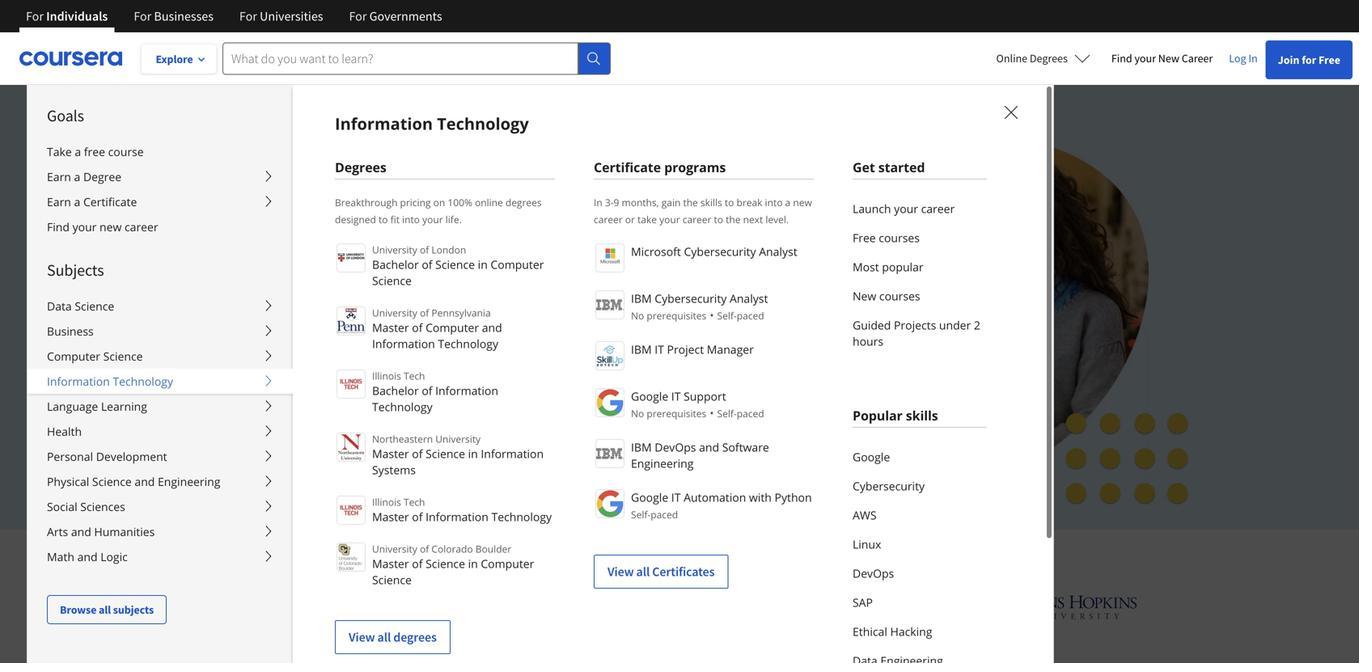 Task type: locate. For each thing, give the bounding box(es) containing it.
technology inside popup button
[[113, 374, 173, 389]]

1 vertical spatial earn
[[47, 194, 71, 210]]

1 • from the top
[[710, 308, 714, 323]]

health
[[47, 424, 82, 439]]

skills up google link
[[906, 407, 938, 424]]

1 vertical spatial tech
[[404, 496, 425, 509]]

certificate programs list
[[594, 242, 814, 589]]

illinois inside illinois tech master of information technology
[[372, 496, 401, 509]]

paced up learn from 275+ leading universities and companies with coursera plus
[[651, 508, 678, 522]]

1 vertical spatial bachelor
[[372, 383, 419, 399]]

1 vertical spatial no
[[631, 407, 644, 420]]

pennsylvania
[[432, 306, 491, 320]]

technology down pennsylvania
[[438, 336, 499, 352]]

self- inside google it support no prerequisites • self-paced
[[717, 407, 737, 420]]

/month,
[[230, 363, 276, 378]]

personal development button
[[28, 444, 293, 469]]

illinois down the systems
[[372, 496, 401, 509]]

your down gain
[[660, 213, 680, 226]]

cybersecurity inside ibm cybersecurity analyst no prerequisites • self-paced
[[655, 291, 727, 306]]

tech inside illinois tech master of information technology
[[404, 496, 425, 509]]

new down most
[[853, 289, 877, 304]]

for left universities
[[239, 8, 257, 24]]

1 horizontal spatial all
[[378, 630, 391, 646]]

information technology up language learning
[[47, 374, 173, 389]]

in down boulder
[[468, 556, 478, 572]]

of down northeastern
[[412, 446, 423, 462]]

2 illinois from the top
[[372, 496, 401, 509]]

2 vertical spatial free
[[301, 400, 326, 416]]

4 for from the left
[[349, 8, 367, 24]]

2 vertical spatial all
[[378, 630, 391, 646]]

2 horizontal spatial free
[[1319, 53, 1341, 67]]

university right university of pennsylvania logo
[[372, 306, 417, 320]]

0 vertical spatial illinois
[[372, 369, 401, 383]]

0 vertical spatial earn
[[47, 169, 71, 185]]

the
[[683, 196, 698, 209], [726, 213, 741, 226]]

it inside the ibm it project manager link
[[655, 342, 664, 357]]

0 horizontal spatial engineering
[[158, 474, 220, 490]]

2 vertical spatial cybersecurity
[[853, 479, 925, 494]]

for for businesses
[[134, 8, 152, 24]]

1 vertical spatial free
[[853, 230, 876, 246]]

information up the language
[[47, 374, 110, 389]]

science down business dropdown button
[[103, 349, 143, 364]]

science inside northeastern university master of science in information systems
[[426, 446, 465, 462]]

prerequisites for it
[[647, 407, 707, 420]]

no up ibm devops and software engineering
[[631, 407, 644, 420]]

courses,
[[534, 227, 602, 251]]

find inside explore menu element
[[47, 219, 70, 235]]

illinois inside the illinois tech bachelor of information technology
[[372, 369, 401, 383]]

day left money-
[[329, 438, 350, 453]]

1 vertical spatial illinois
[[372, 496, 401, 509]]

paced inside google it support no prerequisites • self-paced
[[737, 407, 764, 420]]

university right university of colorado boulder logo
[[372, 543, 417, 556]]

a
[[75, 144, 81, 159], [74, 169, 80, 185], [74, 194, 80, 210], [785, 196, 791, 209]]

all
[[637, 564, 650, 580], [99, 603, 111, 617], [378, 630, 391, 646]]

0 vertical spatial into
[[765, 196, 783, 209]]

free right for
[[1319, 53, 1341, 67]]

technology up northeastern
[[372, 399, 433, 415]]

earn inside dropdown button
[[47, 169, 71, 185]]

humanities
[[94, 524, 155, 540]]

included
[[615, 256, 686, 280]]

personal development
[[47, 449, 167, 465]]

subjects
[[113, 603, 154, 617]]

in up illinois tech master of information technology
[[468, 446, 478, 462]]

engineering
[[631, 456, 694, 471], [158, 474, 220, 490]]

1 horizontal spatial view
[[608, 564, 634, 580]]

view all certificates link
[[594, 555, 729, 589]]

degrees right online
[[1030, 51, 1068, 66]]

1 vertical spatial google
[[853, 450, 890, 465]]

google left support
[[631, 389, 669, 404]]

of left pennsylvania
[[420, 306, 429, 320]]

2 horizontal spatial with
[[834, 543, 873, 569]]

technology up boulder
[[492, 509, 552, 525]]

2 vertical spatial self-
[[631, 508, 651, 522]]

prerequisites inside ibm cybersecurity analyst no prerequisites • self-paced
[[647, 309, 707, 322]]

1 vertical spatial with
[[749, 490, 772, 505]]

of down london
[[422, 257, 433, 272]]

master right university of pennsylvania logo
[[372, 320, 409, 335]]

0 vertical spatial degrees
[[506, 196, 542, 209]]

1 partnername logo image from the top
[[596, 244, 625, 273]]

master inside university of colorado boulder master of science in computer science
[[372, 556, 409, 572]]

manager
[[707, 342, 754, 357]]

google inside google it automation with python self-paced
[[631, 490, 669, 505]]

paced inside ibm cybersecurity analyst no prerequisites • self-paced
[[737, 309, 764, 322]]

university of london logo image
[[337, 244, 366, 273]]

for left individuals
[[26, 8, 44, 24]]

1 vertical spatial on
[[664, 227, 686, 251]]

1 vertical spatial new
[[853, 289, 877, 304]]

the right gain
[[683, 196, 698, 209]]

of right university of pennsylvania logo
[[412, 320, 423, 335]]

0 vertical spatial prerequisites
[[647, 309, 707, 322]]

and
[[286, 256, 318, 280], [482, 320, 502, 335], [699, 440, 720, 455], [135, 474, 155, 490], [71, 524, 91, 540], [691, 543, 725, 569], [77, 550, 98, 565]]

0 horizontal spatial devops
[[655, 440, 696, 455]]

1 horizontal spatial degrees
[[1030, 51, 1068, 66]]

with left python
[[749, 490, 772, 505]]

university for boulder
[[372, 543, 417, 556]]

into up level.
[[765, 196, 783, 209]]

•
[[710, 308, 714, 323], [710, 405, 714, 421]]

it left support
[[672, 389, 681, 404]]

earn inside popup button
[[47, 194, 71, 210]]

university inside university of pennsylvania master of computer and information technology
[[372, 306, 417, 320]]

google
[[631, 389, 669, 404], [853, 450, 890, 465], [631, 490, 669, 505]]

• inside google it support no prerequisites • self-paced
[[710, 405, 714, 421]]

degrees up breakthrough
[[335, 159, 387, 176]]

university inside university of london bachelor of science in computer science
[[372, 243, 417, 257]]

technology inside illinois tech master of information technology
[[492, 509, 552, 525]]

information technology down 'what do you want to learn?' text field
[[335, 112, 529, 135]]

0 horizontal spatial the
[[683, 196, 698, 209]]

ibm devops and software engineering link
[[594, 438, 814, 472]]

1 horizontal spatial new
[[1159, 51, 1180, 66]]

in down world-
[[478, 257, 488, 272]]

view down university of colorado boulder logo
[[349, 630, 375, 646]]

2 vertical spatial paced
[[651, 508, 678, 522]]

ibm inside ibm devops and software engineering
[[631, 440, 652, 455]]

it left project
[[655, 342, 664, 357]]

1 illinois from the top
[[372, 369, 401, 383]]

analyst down level.
[[759, 244, 798, 259]]

prerequisites up project
[[647, 309, 707, 322]]

0 vertical spatial view
[[608, 564, 634, 580]]

1 vertical spatial prerequisites
[[647, 407, 707, 420]]

0 vertical spatial no
[[631, 309, 644, 322]]

in inside unlimited access to 7,000+ world-class courses, hands-on projects, and job-ready certificate programs—all included in your subscription
[[690, 256, 706, 280]]

1 vertical spatial into
[[402, 213, 420, 226]]

1 horizontal spatial degrees
[[506, 196, 542, 209]]

ethical hacking
[[853, 624, 933, 640]]

close image
[[1001, 102, 1022, 123]]

science right back
[[426, 446, 465, 462]]

0 vertical spatial paced
[[737, 309, 764, 322]]

google up universities
[[631, 490, 669, 505]]

illinois tech master of information technology
[[372, 496, 552, 525]]

ibm down google it support no prerequisites • self-paced
[[631, 440, 652, 455]]

0 horizontal spatial into
[[402, 213, 420, 226]]

support
[[684, 389, 726, 404]]

devops down google it support no prerequisites • self-paced
[[655, 440, 696, 455]]

for for individuals
[[26, 8, 44, 24]]

it for support
[[672, 389, 681, 404]]

self- up universities
[[631, 508, 651, 522]]

prerequisites down support
[[647, 407, 707, 420]]

technology
[[437, 112, 529, 135], [438, 336, 499, 352], [113, 374, 173, 389], [372, 399, 433, 415], [492, 509, 552, 525]]

2 prerequisites from the top
[[647, 407, 707, 420]]

view
[[608, 564, 634, 580], [349, 630, 375, 646]]

partnername logo image inside ibm devops and software engineering link
[[596, 439, 625, 469]]

0 vertical spatial free
[[1319, 53, 1341, 67]]

your up free courses link
[[894, 201, 918, 216]]

popular
[[853, 407, 903, 424]]

view all degrees
[[349, 630, 437, 646]]

0 horizontal spatial on
[[433, 196, 445, 209]]

free inside button
[[301, 400, 326, 416]]

master
[[372, 320, 409, 335], [372, 446, 409, 462], [372, 509, 409, 525], [372, 556, 409, 572]]

2 vertical spatial with
[[834, 543, 873, 569]]

microsoft cybersecurity analyst link
[[594, 242, 814, 273]]

0 horizontal spatial in
[[594, 196, 603, 209]]

into inside breakthrough pricing on 100% online degrees designed to fit into your life.
[[402, 213, 420, 226]]

ibm inside ibm cybersecurity analyst no prerequisites • self-paced
[[631, 291, 652, 306]]

into for degrees
[[402, 213, 420, 226]]

breakthrough
[[335, 196, 398, 209]]

certificate programs
[[594, 159, 726, 176]]

None search field
[[223, 42, 611, 75]]

cybersecurity inside cybersecurity link
[[853, 479, 925, 494]]

1 illinois tech logo image from the top
[[337, 370, 366, 399]]

0 horizontal spatial day
[[278, 400, 299, 416]]

1 horizontal spatial information technology
[[335, 112, 529, 135]]

technology inside the illinois tech bachelor of information technology
[[372, 399, 433, 415]]

your down earn a certificate
[[72, 219, 97, 235]]

1 vertical spatial paced
[[737, 407, 764, 420]]

degrees right the online
[[506, 196, 542, 209]]

information up 'guarantee'
[[436, 383, 498, 399]]

0 vertical spatial in
[[1249, 51, 1258, 66]]

for left governments
[[349, 8, 367, 24]]

courses
[[879, 230, 920, 246], [880, 289, 921, 304]]

1 vertical spatial degrees
[[394, 630, 437, 646]]

1 vertical spatial ibm
[[631, 342, 652, 357]]

bachelor
[[372, 257, 419, 272], [372, 383, 419, 399]]

on inside unlimited access to 7,000+ world-class courses, hands-on projects, and job-ready certificate programs—all included in your subscription
[[664, 227, 686, 251]]

and left "software"
[[699, 440, 720, 455]]

0 vertical spatial find
[[1112, 51, 1133, 66]]

partnername logo image inside the ibm it project manager link
[[596, 342, 625, 371]]

technology inside university of pennsylvania master of computer and information technology
[[438, 336, 499, 352]]

0 vertical spatial with
[[284, 438, 310, 453]]

of up from
[[412, 509, 423, 525]]

1 horizontal spatial new
[[793, 196, 812, 209]]

level.
[[766, 213, 789, 226]]

google for google it automation with python self-paced
[[631, 490, 669, 505]]

day inside button
[[278, 400, 299, 416]]

1 vertical spatial day
[[329, 438, 350, 453]]

free courses
[[853, 230, 920, 246]]

0 horizontal spatial certificate
[[83, 194, 137, 210]]

analyst inside ibm cybersecurity analyst no prerequisites • self-paced
[[730, 291, 768, 306]]

find for find your new career
[[1112, 51, 1133, 66]]

0 vertical spatial it
[[655, 342, 664, 357]]

1 horizontal spatial devops
[[853, 566, 894, 581]]

2 ibm from the top
[[631, 342, 652, 357]]

• inside ibm cybersecurity analyst no prerequisites • self-paced
[[710, 308, 714, 323]]

1 horizontal spatial in
[[1249, 51, 1258, 66]]

learning
[[101, 399, 147, 414]]

tech down the systems
[[404, 496, 425, 509]]

designed
[[335, 213, 376, 226]]

0 vertical spatial day
[[278, 400, 299, 416]]

boulder
[[476, 543, 512, 556]]

illinois for master of information technology
[[372, 496, 401, 509]]

computer down pennsylvania
[[426, 320, 479, 335]]

1 vertical spatial •
[[710, 405, 714, 421]]

for
[[1302, 53, 1317, 67]]

devops link
[[853, 559, 987, 588]]

0 vertical spatial new
[[793, 196, 812, 209]]

3 master from the top
[[372, 509, 409, 525]]

your down projects,
[[210, 284, 248, 308]]

most popular
[[853, 259, 924, 275]]

in inside in 3-9 months, gain the skills to break into a new career or take your career to the next level.
[[594, 196, 603, 209]]

find down earn a certificate
[[47, 219, 70, 235]]

engineering down personal development dropdown button on the bottom left of the page
[[158, 474, 220, 490]]

your inside get started list
[[894, 201, 918, 216]]

0 vertical spatial •
[[710, 308, 714, 323]]

0 vertical spatial cybersecurity
[[684, 244, 756, 259]]

$59
[[210, 363, 230, 378]]

degrees inside information technology menu item
[[335, 159, 387, 176]]

engineering up "automation"
[[631, 456, 694, 471]]

a up level.
[[785, 196, 791, 209]]

popular skills list
[[853, 443, 987, 664]]

information up illinois tech master of information technology
[[481, 446, 544, 462]]

get started list
[[853, 194, 987, 356]]

275+
[[462, 543, 506, 569]]

on inside breakthrough pricing on 100% online degrees designed to fit into your life.
[[433, 196, 445, 209]]

no inside google it support no prerequisites • self-paced
[[631, 407, 644, 420]]

1 tech from the top
[[404, 369, 425, 383]]

prerequisites for cybersecurity
[[647, 309, 707, 322]]

2 bachelor from the top
[[372, 383, 419, 399]]

2 earn from the top
[[47, 194, 71, 210]]

information inside university of pennsylvania master of computer and information technology
[[372, 336, 435, 352]]

3 for from the left
[[239, 8, 257, 24]]

0 vertical spatial self-
[[717, 309, 737, 322]]

university of colorado boulder logo image
[[337, 543, 366, 572]]

world-
[[436, 227, 489, 251]]

started
[[879, 159, 925, 176]]

find your new career
[[47, 219, 158, 235]]

0 horizontal spatial find
[[47, 219, 70, 235]]

from
[[413, 543, 457, 569]]

math and logic button
[[28, 545, 293, 570]]

analyst up the manager
[[730, 291, 768, 306]]

1 for from the left
[[26, 8, 44, 24]]

duke university image
[[400, 592, 476, 618]]

0 vertical spatial all
[[637, 564, 650, 580]]

4 master from the top
[[372, 556, 409, 572]]

1 vertical spatial courses
[[880, 289, 921, 304]]

on
[[433, 196, 445, 209], [664, 227, 686, 251]]

illinois tech bachelor of information technology
[[372, 369, 498, 415]]

0 vertical spatial degrees
[[1030, 51, 1068, 66]]

university of illinois at urbana-champaign image
[[222, 594, 348, 620]]

information inside popup button
[[47, 374, 110, 389]]

find your new career link
[[28, 214, 293, 240]]

explore button
[[142, 45, 216, 74]]

next
[[743, 213, 763, 226]]

2 courses from the top
[[880, 289, 921, 304]]

and up subscription
[[286, 256, 318, 280]]

0 vertical spatial analyst
[[759, 244, 798, 259]]

partnername logo image
[[596, 244, 625, 273], [596, 291, 625, 320], [596, 342, 625, 371], [596, 388, 625, 418], [596, 439, 625, 469], [596, 490, 625, 519]]

with inside google it automation with python self-paced
[[749, 490, 772, 505]]

career up free courses link
[[921, 201, 955, 216]]

/year
[[251, 438, 281, 453]]

view all degrees link
[[335, 621, 451, 655]]

new down earn a certificate
[[100, 219, 122, 235]]

it left "automation"
[[672, 490, 681, 505]]

paced for analyst
[[737, 309, 764, 322]]

2 • from the top
[[710, 405, 714, 421]]

google down popular
[[853, 450, 890, 465]]

0 vertical spatial devops
[[655, 440, 696, 455]]

access
[[296, 227, 350, 251]]

information technology inside popup button
[[47, 374, 173, 389]]

computer down class
[[491, 257, 544, 272]]

cybersecurity inside microsoft cybersecurity analyst link
[[684, 244, 756, 259]]

google inside google link
[[853, 450, 890, 465]]

0 vertical spatial courses
[[879, 230, 920, 246]]

sap
[[853, 595, 873, 611]]

free inside "link"
[[1319, 53, 1341, 67]]

2 for from the left
[[134, 8, 152, 24]]

universities
[[582, 543, 686, 569]]

new right break
[[793, 196, 812, 209]]

it for project
[[655, 342, 664, 357]]

0 horizontal spatial with
[[284, 438, 310, 453]]

1 master from the top
[[372, 320, 409, 335]]

tech down university of pennsylvania master of computer and information technology
[[404, 369, 425, 383]]

information inside northeastern university master of science in information systems
[[481, 446, 544, 462]]

1 bachelor from the top
[[372, 257, 419, 272]]

cybersecurity up aws
[[853, 479, 925, 494]]

1 vertical spatial find
[[47, 219, 70, 235]]

cybersecurity down microsoft cybersecurity analyst link
[[655, 291, 727, 306]]

earn for earn a degree
[[47, 169, 71, 185]]

1 horizontal spatial free
[[853, 230, 876, 246]]

your inside in 3-9 months, gain the skills to break into a new career or take your career to the next level.
[[660, 213, 680, 226]]

degrees inside "popup button"
[[1030, 51, 1068, 66]]

1 vertical spatial in
[[594, 196, 603, 209]]

a inside dropdown button
[[74, 169, 80, 185]]

1 vertical spatial certificate
[[83, 194, 137, 210]]

banner navigation
[[13, 0, 455, 32]]

earn down earn a degree
[[47, 194, 71, 210]]

0 vertical spatial on
[[433, 196, 445, 209]]

with down aws
[[834, 543, 873, 569]]

analyst
[[759, 244, 798, 259], [730, 291, 768, 306]]

computer science
[[47, 349, 143, 364]]

1 vertical spatial illinois tech logo image
[[337, 496, 366, 525]]

certificate
[[594, 159, 661, 176], [83, 194, 137, 210]]

1 courses from the top
[[879, 230, 920, 246]]

a for certificate
[[74, 194, 80, 210]]

• for support
[[710, 405, 714, 421]]

to left fit
[[379, 213, 388, 226]]

0 horizontal spatial skills
[[701, 196, 722, 209]]

0 horizontal spatial degrees
[[394, 630, 437, 646]]

1 vertical spatial cybersecurity
[[655, 291, 727, 306]]

0 vertical spatial illinois tech logo image
[[337, 370, 366, 399]]

1 prerequisites from the top
[[647, 309, 707, 322]]

online degrees
[[997, 51, 1068, 66]]

a left free
[[75, 144, 81, 159]]

all inside the view all certificates link
[[637, 564, 650, 580]]

ibm for ibm it project manager
[[631, 342, 652, 357]]

master right university of colorado boulder logo
[[372, 556, 409, 572]]

university inside university of colorado boulder master of science in computer science
[[372, 543, 417, 556]]

0 horizontal spatial information technology
[[47, 374, 173, 389]]

0 horizontal spatial view
[[349, 630, 375, 646]]

0 horizontal spatial new
[[853, 289, 877, 304]]

1 horizontal spatial on
[[664, 227, 686, 251]]

prerequisites inside google it support no prerequisites • self-paced
[[647, 407, 707, 420]]

your left "life."
[[422, 213, 443, 226]]

under
[[939, 318, 971, 333]]

health button
[[28, 419, 293, 444]]

months,
[[622, 196, 659, 209]]

1 horizontal spatial with
[[749, 490, 772, 505]]

computer science button
[[28, 344, 293, 369]]

5 partnername logo image from the top
[[596, 439, 625, 469]]

1 vertical spatial devops
[[853, 566, 894, 581]]

subscription
[[253, 284, 355, 308]]

2 tech from the top
[[404, 496, 425, 509]]

technology down the computer science dropdown button
[[113, 374, 173, 389]]

no inside ibm cybersecurity analyst no prerequisites • self-paced
[[631, 309, 644, 322]]

2 illinois tech logo image from the top
[[337, 496, 366, 525]]

0 vertical spatial the
[[683, 196, 698, 209]]

university of michigan image
[[667, 585, 710, 630]]

1 horizontal spatial find
[[1112, 51, 1133, 66]]

illinois tech logo image up the trial
[[337, 370, 366, 399]]

university right back
[[436, 433, 481, 446]]

plus
[[966, 543, 1004, 569]]

• for analyst
[[710, 308, 714, 323]]

• down support
[[710, 405, 714, 421]]

information technology group
[[27, 0, 1360, 664]]

it inside google it automation with python self-paced
[[672, 490, 681, 505]]

no for google it support
[[631, 407, 644, 420]]

new inside explore menu element
[[100, 219, 122, 235]]

3 partnername logo image from the top
[[596, 342, 625, 371]]

the left next on the right of page
[[726, 213, 741, 226]]

view inside degrees list
[[349, 630, 375, 646]]

3 ibm from the top
[[631, 440, 652, 455]]

1 earn from the top
[[47, 169, 71, 185]]

into
[[765, 196, 783, 209], [402, 213, 420, 226]]

language
[[47, 399, 98, 414]]

career inside get started list
[[921, 201, 955, 216]]

in 3-9 months, gain the skills to break into a new career or take your career to the next level.
[[594, 196, 812, 226]]

and inside university of pennsylvania master of computer and information technology
[[482, 320, 502, 335]]

earn for earn a certificate
[[47, 194, 71, 210]]

automation
[[684, 490, 746, 505]]

of inside the illinois tech bachelor of information technology
[[422, 383, 433, 399]]

to inside unlimited access to 7,000+ world-class courses, hands-on projects, and job-ready certificate programs—all included in your subscription
[[355, 227, 372, 251]]

0 vertical spatial certificate
[[594, 159, 661, 176]]

paced inside google it automation with python self-paced
[[651, 508, 678, 522]]

a down earn a degree
[[74, 194, 80, 210]]

1 vertical spatial information technology
[[47, 374, 173, 389]]

no for ibm cybersecurity analyst
[[631, 309, 644, 322]]

coursera image
[[19, 46, 122, 71]]

illinois tech logo image for master
[[337, 496, 366, 525]]

illinois tech logo image
[[337, 370, 366, 399], [337, 496, 366, 525]]

7,000+
[[376, 227, 432, 251]]

google inside google it support no prerequisites • self-paced
[[631, 389, 669, 404]]

bachelor up northeastern
[[372, 383, 419, 399]]

1 ibm from the top
[[631, 291, 652, 306]]

science up business
[[75, 299, 114, 314]]

0 vertical spatial google
[[631, 389, 669, 404]]

break
[[737, 196, 763, 209]]

online
[[997, 51, 1028, 66]]

it inside google it support no prerequisites • self-paced
[[672, 389, 681, 404]]

1 vertical spatial all
[[99, 603, 111, 617]]

information
[[335, 112, 433, 135], [372, 336, 435, 352], [47, 374, 110, 389], [436, 383, 498, 399], [481, 446, 544, 462], [426, 509, 489, 525]]

1 vertical spatial self-
[[717, 407, 737, 420]]

university for master
[[372, 306, 417, 320]]

computer down business
[[47, 349, 100, 364]]

of up northeastern
[[422, 383, 433, 399]]

paced for support
[[737, 407, 764, 420]]

technology up the online
[[437, 112, 529, 135]]

business
[[47, 324, 94, 339]]

governments
[[370, 8, 442, 24]]

math
[[47, 550, 74, 565]]

2 master from the top
[[372, 446, 409, 462]]

0 vertical spatial engineering
[[631, 456, 694, 471]]

0 horizontal spatial all
[[99, 603, 111, 617]]

a inside popup button
[[74, 194, 80, 210]]

into right fit
[[402, 213, 420, 226]]

career down earn a certificate popup button
[[125, 219, 158, 235]]

2 no from the top
[[631, 407, 644, 420]]

self- up the manager
[[717, 309, 737, 322]]

1 vertical spatial it
[[672, 389, 681, 404]]

to down designed
[[355, 227, 372, 251]]

all for certificate programs
[[637, 564, 650, 580]]

information up the illinois tech bachelor of information technology
[[372, 336, 435, 352]]

1 no from the top
[[631, 309, 644, 322]]

1 horizontal spatial engineering
[[631, 456, 694, 471]]

bachelor inside the illinois tech bachelor of information technology
[[372, 383, 419, 399]]

1 horizontal spatial certificate
[[594, 159, 661, 176]]

a inside in 3-9 months, gain the skills to break into a new career or take your career to the next level.
[[785, 196, 791, 209]]

businesses
[[154, 8, 214, 24]]

1 vertical spatial engineering
[[158, 474, 220, 490]]

self- inside ibm cybersecurity analyst no prerequisites • self-paced
[[717, 309, 737, 322]]

cybersecurity for ibm
[[655, 291, 727, 306]]

computer down boulder
[[481, 556, 534, 572]]

into for certificate programs
[[765, 196, 783, 209]]

14-
[[313, 438, 329, 453]]

1 horizontal spatial skills
[[906, 407, 938, 424]]



Task type: vqa. For each thing, say whether or not it's contained in the screenshot.
on inside the UNLIMITED ACCESS TO 7,000+ WORLD-CLASS COURSES, HANDS-ON PROJECTS, AND JOB-READY CERTIFICATE PROGRAMS—ALL INCLUDED IN YOUR SUBSCRIPTION
yes



Task type: describe. For each thing, give the bounding box(es) containing it.
science inside popup button
[[75, 299, 114, 314]]

master inside university of pennsylvania master of computer and information technology
[[372, 320, 409, 335]]

skills inside in 3-9 months, gain the skills to break into a new career or take your career to the next level.
[[701, 196, 722, 209]]

1 vertical spatial skills
[[906, 407, 938, 424]]

aws
[[853, 508, 877, 523]]

view for certificate programs
[[608, 564, 634, 580]]

free
[[84, 144, 105, 159]]

microsoft
[[631, 244, 681, 259]]

university of london bachelor of science in computer science
[[372, 243, 544, 289]]

view for degrees
[[349, 630, 375, 646]]

information technology button
[[28, 369, 293, 394]]

analyst for ibm cybersecurity analyst no prerequisites • self-paced
[[730, 291, 768, 306]]

of right learn
[[412, 556, 423, 572]]

it for automation
[[672, 490, 681, 505]]

in inside university of colorado boulder master of science in computer science
[[468, 556, 478, 572]]

information technology menu item
[[292, 0, 1360, 664]]

sciences
[[80, 499, 125, 515]]

in inside northeastern university master of science in information systems
[[468, 446, 478, 462]]

all inside browse all subjects button
[[99, 603, 111, 617]]

illinois tech logo image for bachelor
[[337, 370, 366, 399]]

self- inside google it automation with python self-paced
[[631, 508, 651, 522]]

university of colorado boulder master of science in computer science
[[372, 543, 534, 588]]

systems
[[372, 463, 416, 478]]

engineering inside ibm devops and software engineering
[[631, 456, 694, 471]]

partnername logo image inside microsoft cybersecurity analyst link
[[596, 244, 625, 273]]

for for governments
[[349, 8, 367, 24]]

career down 3-
[[594, 213, 623, 226]]

coursera plus image
[[210, 152, 457, 176]]

0 vertical spatial new
[[1159, 51, 1180, 66]]

language learning
[[47, 399, 147, 414]]

2 partnername logo image from the top
[[596, 291, 625, 320]]

your inside explore menu element
[[72, 219, 97, 235]]

information inside illinois tech master of information technology
[[426, 509, 489, 525]]

and down google it automation with python self-paced
[[691, 543, 725, 569]]

explore
[[156, 52, 193, 66]]

python
[[775, 490, 812, 505]]

gain
[[662, 196, 681, 209]]

science down learn
[[372, 573, 412, 588]]

information up coursera plus image
[[335, 112, 433, 135]]

explore menu element
[[28, 85, 293, 625]]

london
[[432, 243, 466, 257]]

new inside get started list
[[853, 289, 877, 304]]

ethical hacking link
[[853, 617, 987, 647]]

ibm for ibm cybersecurity analyst no prerequisites • self-paced
[[631, 291, 652, 306]]

join for free
[[1278, 53, 1341, 67]]

master inside northeastern university master of science in information systems
[[372, 446, 409, 462]]

start 7-day free trial button
[[210, 389, 380, 428]]

for universities
[[239, 8, 323, 24]]

physical science and engineering button
[[28, 469, 293, 494]]

data science
[[47, 299, 114, 314]]

information inside the illinois tech bachelor of information technology
[[436, 383, 498, 399]]

4 partnername logo image from the top
[[596, 388, 625, 418]]

microsoft cybersecurity analyst
[[631, 244, 798, 259]]

northeastern
[[372, 433, 433, 446]]

money-
[[353, 438, 395, 453]]

launch your career
[[853, 201, 955, 216]]

software
[[722, 440, 769, 455]]

ethical
[[853, 624, 888, 640]]

google for google
[[853, 450, 890, 465]]

self- for support
[[717, 407, 737, 420]]

hands-
[[607, 227, 664, 251]]

ibm for ibm devops and software engineering
[[631, 440, 652, 455]]

courses for free courses
[[879, 230, 920, 246]]

certificates
[[653, 564, 715, 580]]

unlimited
[[210, 227, 292, 251]]

ibm it project manager link
[[594, 340, 814, 371]]

to left break
[[725, 196, 734, 209]]

illinois for bachelor of information technology
[[372, 369, 401, 383]]

certificate inside information technology menu item
[[594, 159, 661, 176]]

1 horizontal spatial day
[[329, 438, 350, 453]]

computer inside dropdown button
[[47, 349, 100, 364]]

launch
[[853, 201, 891, 216]]

online
[[475, 196, 503, 209]]

personal
[[47, 449, 93, 465]]

for for universities
[[239, 8, 257, 24]]

earn a certificate
[[47, 194, 137, 210]]

in inside university of london bachelor of science in computer science
[[478, 257, 488, 272]]

and right the 'arts'
[[71, 524, 91, 540]]

sap link
[[853, 588, 987, 617]]

of left london
[[420, 243, 429, 257]]

pricing
[[400, 196, 431, 209]]

1 vertical spatial the
[[726, 213, 741, 226]]

aws link
[[853, 501, 987, 530]]

for individuals
[[26, 8, 108, 24]]

social sciences button
[[28, 494, 293, 520]]

social
[[47, 499, 77, 515]]

join
[[1278, 53, 1300, 67]]

business button
[[28, 319, 293, 344]]

devops inside popular skills list
[[853, 566, 894, 581]]

university of pennsylvania logo image
[[337, 307, 366, 336]]

class
[[489, 227, 529, 251]]

google for google it support no prerequisites • self-paced
[[631, 389, 669, 404]]

your inside breakthrough pricing on 100% online degrees designed to fit into your life.
[[422, 213, 443, 226]]

self- for analyst
[[717, 309, 737, 322]]

master inside illinois tech master of information technology
[[372, 509, 409, 525]]

colorado
[[432, 543, 473, 556]]

learn from 275+ leading universities and companies with coursera plus
[[356, 543, 1004, 569]]

6 partnername logo image from the top
[[596, 490, 625, 519]]

bachelor inside university of london bachelor of science in computer science
[[372, 257, 419, 272]]

arts and humanities button
[[28, 520, 293, 545]]

start 7-day free trial
[[236, 400, 354, 416]]

subjects
[[47, 260, 104, 280]]

johns hopkins university image
[[984, 592, 1138, 622]]

online degrees button
[[984, 40, 1104, 76]]

of left colorado
[[420, 543, 429, 556]]

devops inside ibm devops and software engineering
[[655, 440, 696, 455]]

guided
[[853, 318, 891, 333]]

projects,
[[210, 256, 281, 280]]

to up microsoft cybersecurity analyst
[[714, 213, 724, 226]]

your inside unlimited access to 7,000+ world-class courses, hands-on projects, and job-ready certificate programs—all included in your subscription
[[210, 284, 248, 308]]

computer inside university of london bachelor of science in computer science
[[491, 257, 544, 272]]

browse all subjects
[[60, 603, 154, 617]]

popular skills
[[853, 407, 938, 424]]

science down london
[[436, 257, 475, 272]]

career inside explore menu element
[[125, 219, 158, 235]]

certificate inside popup button
[[83, 194, 137, 210]]

career up microsoft cybersecurity analyst
[[683, 213, 712, 226]]

university for bachelor
[[372, 243, 417, 257]]

join for free link
[[1266, 40, 1353, 79]]

university of pennsylvania master of computer and information technology
[[372, 306, 502, 352]]

projects
[[894, 318, 937, 333]]

cybersecurity for microsoft
[[684, 244, 756, 259]]

/year with 14-day money-back guarantee link
[[210, 437, 483, 454]]

degrees inside breakthrough pricing on 100% online degrees designed to fit into your life.
[[506, 196, 542, 209]]

science down colorado
[[426, 556, 465, 572]]

logic
[[101, 550, 128, 565]]

tech for bachelor
[[404, 369, 425, 383]]

find for find your new career
[[47, 219, 70, 235]]

programs
[[664, 159, 726, 176]]

computer inside university of colorado boulder master of science in computer science
[[481, 556, 534, 572]]

career
[[1182, 51, 1213, 66]]

degrees inside list
[[394, 630, 437, 646]]

life.
[[446, 213, 462, 226]]

take
[[47, 144, 72, 159]]

information technology inside menu item
[[335, 112, 529, 135]]

university inside northeastern university master of science in information systems
[[436, 433, 481, 446]]

project
[[667, 342, 704, 357]]

science down the personal development
[[92, 474, 132, 490]]

linux link
[[853, 530, 987, 559]]

courses for new courses
[[880, 289, 921, 304]]

computer inside university of pennsylvania master of computer and information technology
[[426, 320, 479, 335]]

of inside northeastern university master of science in information systems
[[412, 446, 423, 462]]

math and logic
[[47, 550, 128, 565]]

science down 7,000+
[[372, 273, 412, 289]]

new courses link
[[853, 282, 987, 311]]

a for degree
[[74, 169, 80, 185]]

your left career at the top right of page
[[1135, 51, 1156, 66]]

all for degrees
[[378, 630, 391, 646]]

get started
[[853, 159, 925, 176]]

tech for master
[[404, 496, 425, 509]]

social sciences
[[47, 499, 125, 515]]

most
[[853, 259, 879, 275]]

to inside breakthrough pricing on 100% online degrees designed to fit into your life.
[[379, 213, 388, 226]]

and inside ibm devops and software engineering
[[699, 440, 720, 455]]

new inside in 3-9 months, gain the skills to break into a new career or take your career to the next level.
[[793, 196, 812, 209]]

programs—all
[[492, 256, 610, 280]]

companies
[[730, 543, 829, 569]]

analyst for microsoft cybersecurity analyst
[[759, 244, 798, 259]]

degrees list
[[335, 242, 555, 655]]

guided projects under 2 hours link
[[853, 311, 987, 356]]

individuals
[[46, 8, 108, 24]]

What do you want to learn? text field
[[223, 42, 579, 75]]

northeastern university  logo image
[[337, 433, 366, 462]]

degree
[[83, 169, 121, 185]]

a for free
[[75, 144, 81, 159]]

physical science and engineering
[[47, 474, 220, 490]]

free inside get started list
[[853, 230, 876, 246]]

and inside unlimited access to 7,000+ world-class courses, hands-on projects, and job-ready certificate programs—all included in your subscription
[[286, 256, 318, 280]]

and down development
[[135, 474, 155, 490]]

in inside "link"
[[1249, 51, 1258, 66]]

for governments
[[349, 8, 442, 24]]

guided projects under 2 hours
[[853, 318, 981, 349]]

engineering inside dropdown button
[[158, 474, 220, 490]]

google it automation with python self-paced
[[631, 490, 812, 522]]

of inside illinois tech master of information technology
[[412, 509, 423, 525]]

and inside dropdown button
[[77, 550, 98, 565]]

earn a certificate button
[[28, 189, 293, 214]]



